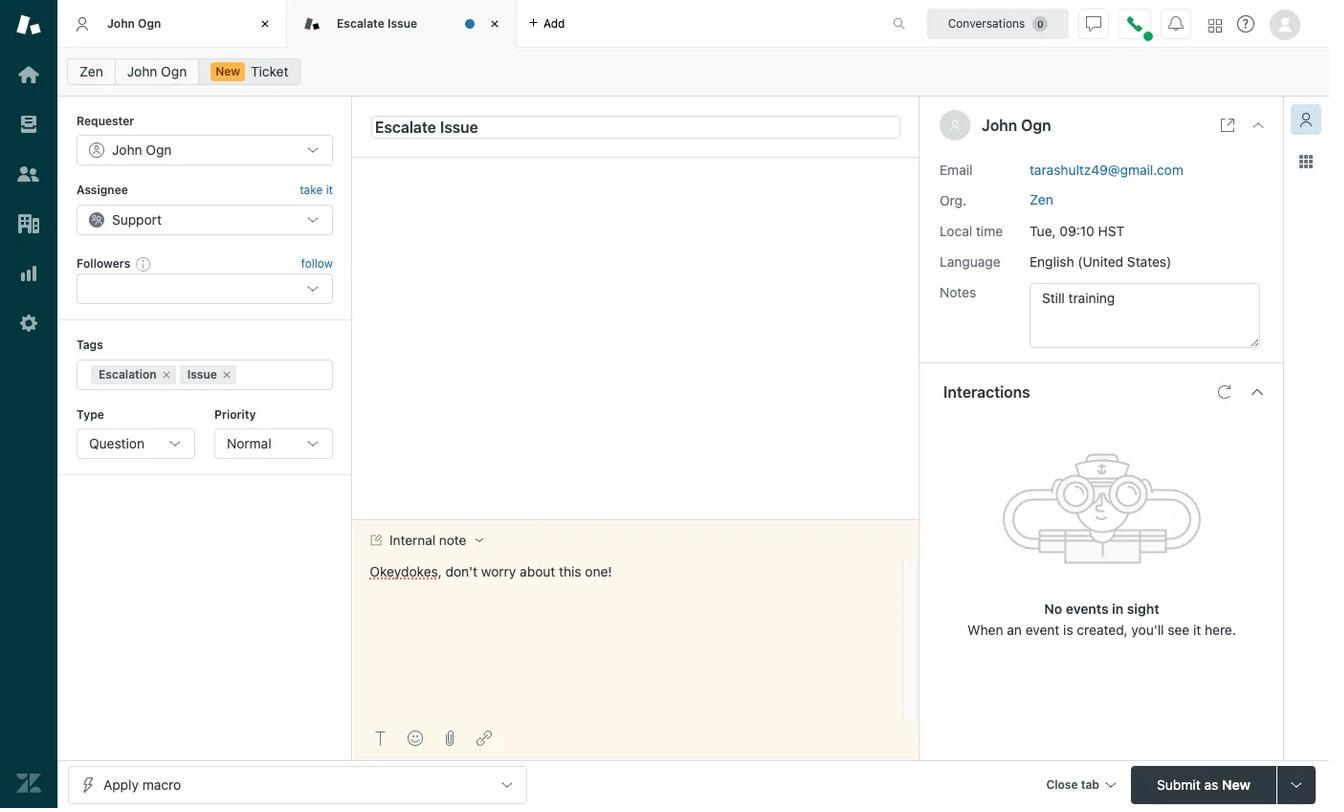 Task type: locate. For each thing, give the bounding box(es) containing it.
displays possible ticket submission types image
[[1289, 777, 1304, 793]]

Subject field
[[371, 115, 900, 138]]

type
[[77, 407, 104, 422]]

tarashultz49@gmail.com
[[1030, 161, 1183, 178]]

0 horizontal spatial new
[[216, 64, 240, 78]]

see
[[1168, 621, 1190, 638]]

don't
[[445, 564, 478, 580]]

remove image up priority
[[221, 369, 232, 380]]

zen link up 'tue,' at the top of page
[[1030, 191, 1053, 207]]

ogn up john ogn link
[[138, 16, 161, 30]]

follow button
[[301, 255, 333, 273]]

remove image for issue
[[221, 369, 232, 380]]

about
[[520, 564, 555, 580]]

remove image for escalation
[[160, 369, 172, 380]]

interactions
[[943, 383, 1030, 400]]

zen inside the secondary 'element'
[[79, 63, 103, 79]]

issue up priority
[[187, 367, 217, 381]]

close image left add popup button
[[485, 14, 504, 33]]

apply
[[103, 776, 139, 793]]

language
[[940, 253, 1000, 269]]

0 vertical spatial zen link
[[67, 58, 116, 85]]

minimize composer image
[[628, 512, 643, 527]]

1 horizontal spatial new
[[1222, 776, 1250, 793]]

ogn
[[138, 16, 161, 30], [161, 63, 187, 79], [1021, 117, 1051, 134], [146, 142, 172, 158]]

time
[[976, 223, 1003, 239]]

zen
[[79, 63, 103, 79], [1030, 191, 1053, 207]]

john ogn
[[107, 16, 161, 30], [127, 63, 187, 79], [982, 117, 1051, 134], [112, 142, 172, 158]]

followers element
[[77, 274, 333, 304]]

customer context image
[[1298, 112, 1314, 127]]

add
[[543, 16, 565, 30]]

1 horizontal spatial zen
[[1030, 191, 1053, 207]]

internal note button
[[353, 521, 499, 561]]

ogn up support
[[146, 142, 172, 158]]

1 vertical spatial close image
[[1251, 118, 1266, 133]]

okeydokes, don't worry about this one!
[[370, 564, 612, 580]]

requester
[[77, 114, 134, 128]]

0 horizontal spatial issue
[[187, 367, 217, 381]]

1 vertical spatial it
[[1193, 621, 1201, 638]]

view more details image
[[1220, 118, 1235, 133]]

zen link inside the secondary 'element'
[[67, 58, 116, 85]]

user image
[[949, 120, 961, 131], [951, 121, 959, 131]]

john ogn tab
[[57, 0, 287, 48]]

issue right 'escalate'
[[388, 16, 417, 30]]

submit
[[1157, 776, 1200, 793]]

insert emojis image
[[408, 731, 423, 746]]

get help image
[[1237, 15, 1254, 33]]

0 horizontal spatial close image
[[485, 14, 504, 33]]

zen link
[[67, 58, 116, 85], [1030, 191, 1053, 207]]

no
[[1044, 600, 1062, 617]]

1 vertical spatial zen
[[1030, 191, 1053, 207]]

1 remove image from the left
[[160, 369, 172, 380]]

ogn inside requester element
[[146, 142, 172, 158]]

1 horizontal spatial remove image
[[221, 369, 232, 380]]

john ogn inside tab
[[107, 16, 161, 30]]

0 horizontal spatial it
[[326, 183, 333, 197]]

new left 'ticket'
[[216, 64, 240, 78]]

john ogn link
[[115, 58, 199, 85]]

it right see
[[1193, 621, 1201, 638]]

1 horizontal spatial it
[[1193, 621, 1201, 638]]

remove image right escalation
[[160, 369, 172, 380]]

support
[[112, 211, 162, 228]]

english (united states)
[[1030, 253, 1171, 269]]

0 vertical spatial zen
[[79, 63, 103, 79]]

get started image
[[16, 62, 41, 87]]

button displays agent's chat status as invisible. image
[[1086, 16, 1101, 31]]

ogn up tarashultz49@gmail.com
[[1021, 117, 1051, 134]]

escalate issue
[[337, 16, 417, 30]]

english
[[1030, 253, 1074, 269]]

zen for rightmost zen link
[[1030, 191, 1053, 207]]

1 horizontal spatial issue
[[388, 16, 417, 30]]

add link (cmd k) image
[[476, 731, 492, 746]]

0 vertical spatial it
[[326, 183, 333, 197]]

Still training text field
[[1030, 283, 1260, 348]]

internal
[[389, 533, 435, 548]]

remove image
[[160, 369, 172, 380], [221, 369, 232, 380]]

it
[[326, 183, 333, 197], [1193, 621, 1201, 638]]

this
[[559, 564, 581, 580]]

add attachment image
[[442, 731, 457, 746]]

new right as
[[1222, 776, 1250, 793]]

close tab
[[1046, 777, 1099, 792]]

issue
[[388, 16, 417, 30], [187, 367, 217, 381]]

it right the take
[[326, 183, 333, 197]]

escalate issue tab
[[287, 0, 517, 48]]

zendesk support image
[[16, 12, 41, 37]]

john
[[107, 16, 135, 30], [127, 63, 157, 79], [982, 117, 1017, 134], [112, 142, 142, 158]]

ogn inside the secondary 'element'
[[161, 63, 187, 79]]

0 vertical spatial close image
[[485, 14, 504, 33]]

close image
[[485, 14, 504, 33], [1251, 118, 1266, 133]]

0 vertical spatial issue
[[388, 16, 417, 30]]

john inside the secondary 'element'
[[127, 63, 157, 79]]

created,
[[1077, 621, 1128, 638]]

zen up requester
[[79, 63, 103, 79]]

org.
[[940, 192, 966, 208]]

question
[[89, 435, 144, 452]]

event
[[1025, 621, 1060, 638]]

close image right 'view more details' "icon"
[[1251, 118, 1266, 133]]

2 remove image from the left
[[221, 369, 232, 380]]

question button
[[77, 429, 195, 459]]

as
[[1204, 776, 1218, 793]]

new
[[216, 64, 240, 78], [1222, 776, 1250, 793]]

close image inside escalate issue tab
[[485, 14, 504, 33]]

take
[[300, 183, 323, 197]]

0 vertical spatial new
[[216, 64, 240, 78]]

customers image
[[16, 162, 41, 187]]

local
[[940, 223, 972, 239]]

0 horizontal spatial remove image
[[160, 369, 172, 380]]

john inside tab
[[107, 16, 135, 30]]

0 horizontal spatial zen link
[[67, 58, 116, 85]]

0 horizontal spatial zen
[[79, 63, 103, 79]]

info on adding followers image
[[136, 256, 151, 272]]

format text image
[[373, 731, 388, 746]]

zen up 'tue,' at the top of page
[[1030, 191, 1053, 207]]

zen link up requester
[[67, 58, 116, 85]]

zendesk image
[[16, 771, 41, 796]]

1 vertical spatial issue
[[187, 367, 217, 381]]

ogn down john ogn tab
[[161, 63, 187, 79]]

1 vertical spatial zen link
[[1030, 191, 1053, 207]]

zendesk products image
[[1208, 19, 1222, 32]]



Task type: describe. For each thing, give the bounding box(es) containing it.
issue inside tab
[[388, 16, 417, 30]]

take it button
[[300, 181, 333, 201]]

(united
[[1078, 253, 1123, 269]]

sight
[[1127, 600, 1159, 617]]

views image
[[16, 112, 41, 137]]

you'll
[[1131, 621, 1164, 638]]

internal note
[[389, 533, 466, 548]]

normal
[[227, 435, 271, 452]]

hst
[[1098, 223, 1125, 239]]

no events in sight when an event is created, you'll see it here.
[[968, 600, 1236, 638]]

tue, 09:10 hst
[[1030, 223, 1125, 239]]

email
[[940, 161, 973, 178]]

note
[[439, 533, 466, 548]]

organizations image
[[16, 211, 41, 236]]

main element
[[0, 0, 57, 809]]

reporting image
[[16, 261, 41, 286]]

close image
[[255, 14, 275, 33]]

tab
[[1081, 777, 1099, 792]]

notes
[[940, 284, 976, 300]]

close
[[1046, 777, 1078, 792]]

john inside requester element
[[112, 142, 142, 158]]

here.
[[1205, 621, 1236, 638]]

add button
[[517, 0, 576, 47]]

conversations button
[[927, 8, 1069, 39]]

zen for zen link inside the the secondary 'element'
[[79, 63, 103, 79]]

it inside "button"
[[326, 183, 333, 197]]

escalation
[[99, 367, 157, 381]]

events
[[1066, 600, 1109, 617]]

close tab button
[[1038, 766, 1123, 807]]

tabs tab list
[[57, 0, 873, 48]]

macro
[[142, 776, 181, 793]]

worry
[[481, 564, 516, 580]]

when
[[968, 621, 1003, 638]]

john ogn inside the secondary 'element'
[[127, 63, 187, 79]]

tags
[[77, 338, 103, 352]]

local time
[[940, 223, 1003, 239]]

an
[[1007, 621, 1022, 638]]

okeydokes,
[[370, 564, 442, 580]]

it inside no events in sight when an event is created, you'll see it here.
[[1193, 621, 1201, 638]]

1 horizontal spatial close image
[[1251, 118, 1266, 133]]

take it
[[300, 183, 333, 197]]

1 vertical spatial new
[[1222, 776, 1250, 793]]

tue,
[[1030, 223, 1056, 239]]

requester element
[[77, 135, 333, 166]]

secondary element
[[57, 53, 1329, 91]]

admin image
[[16, 311, 41, 336]]

notifications image
[[1168, 16, 1184, 31]]

followers
[[77, 256, 130, 271]]

escalate
[[337, 16, 384, 30]]

john ogn inside requester element
[[112, 142, 172, 158]]

ogn inside tab
[[138, 16, 161, 30]]

states)
[[1127, 253, 1171, 269]]

09:10
[[1059, 223, 1094, 239]]

normal button
[[214, 429, 333, 459]]

assignee
[[77, 183, 128, 197]]

apply macro
[[103, 776, 181, 793]]

new inside the secondary 'element'
[[216, 64, 240, 78]]

is
[[1063, 621, 1073, 638]]

conversations
[[948, 16, 1025, 30]]

priority
[[214, 407, 256, 422]]

in
[[1112, 600, 1124, 617]]

1 horizontal spatial zen link
[[1030, 191, 1053, 207]]

ticket
[[251, 63, 288, 79]]

submit as new
[[1157, 776, 1250, 793]]

follow
[[301, 256, 333, 271]]

assignee element
[[77, 205, 333, 235]]

apps image
[[1298, 154, 1314, 169]]

Internal note composer text field
[[362, 561, 897, 601]]

one!
[[585, 564, 612, 580]]



Task type: vqa. For each thing, say whether or not it's contained in the screenshot.
the Learn more link
no



